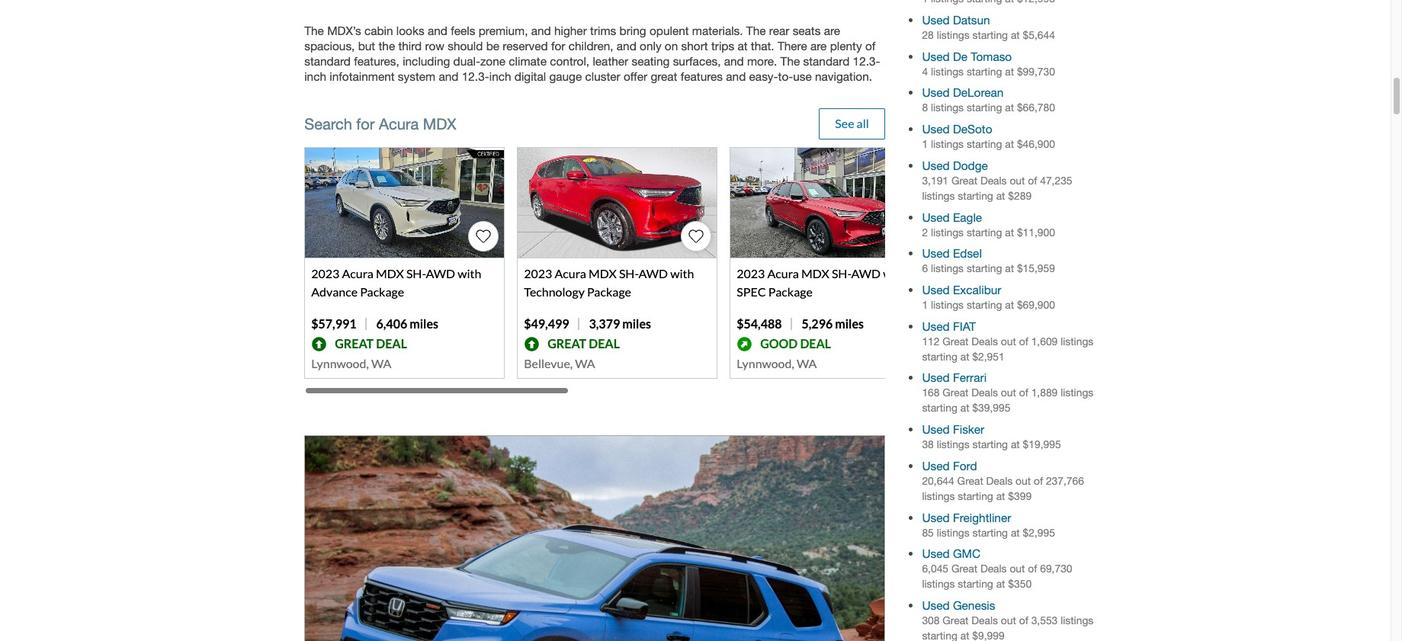 Task type: describe. For each thing, give the bounding box(es) containing it.
of for used ferrari
[[1020, 387, 1029, 399]]

used for used eagle 2 listings starting at $11,900
[[922, 210, 950, 224]]

sh- for 3,379
[[619, 266, 639, 281]]

advance
[[311, 284, 358, 299]]

used fisker 38 listings starting at $19,995
[[922, 423, 1062, 451]]

2023 acura mdx sh-awd with advance package image
[[305, 148, 504, 258]]

lynnwood, wa for great deal
[[311, 356, 392, 371]]

search
[[304, 115, 352, 133]]

listings inside 3,191 great deals out of 47,235 listings starting at
[[922, 190, 955, 202]]

wa for 3,379
[[575, 356, 595, 371]]

children,
[[569, 39, 614, 52]]

miles for 3,379 miles
[[623, 316, 651, 331]]

starting inside used de tomaso 4 listings starting at $99,730
[[967, 65, 1003, 78]]

of for used genesis
[[1020, 615, 1029, 627]]

out for dodge
[[1010, 175, 1025, 187]]

great for fiat
[[943, 335, 969, 348]]

deals for used gmc
[[981, 563, 1007, 575]]

2023 acura mdx sh-awd with a- spec package
[[737, 266, 922, 299]]

used datsun 28 listings starting at $5,644
[[922, 13, 1056, 41]]

out for ferrari
[[1001, 387, 1017, 399]]

system
[[398, 69, 436, 83]]

rear
[[769, 23, 790, 37]]

and up reserved
[[531, 23, 551, 37]]

spec
[[737, 284, 766, 299]]

listings inside used delorean 8 listings starting at $66,780
[[931, 102, 964, 114]]

starting inside the used excalibur 1 listings starting at $69,900
[[967, 299, 1003, 311]]

6,045
[[922, 563, 949, 575]]

at inside 308 great deals out of 3,553 listings starting at
[[961, 630, 970, 641]]

2023 acura mdx sh-awd with advance package
[[311, 266, 482, 299]]

1,609
[[1032, 335, 1058, 348]]

awd for 3,379 miles
[[639, 266, 668, 281]]

used for used freightliner 85 listings starting at $2,995
[[922, 511, 950, 524]]

deals for used ferrari
[[972, 387, 998, 399]]

sh- for 5,296
[[832, 266, 852, 281]]

47,235
[[1041, 175, 1073, 187]]

delorean
[[953, 86, 1004, 99]]

cluster
[[585, 69, 621, 83]]

reserved
[[503, 39, 548, 52]]

used fisker link
[[922, 423, 985, 436]]

listings inside used fisker 38 listings starting at $19,995
[[937, 439, 970, 451]]

used excalibur link
[[922, 283, 1002, 297]]

237,766
[[1046, 475, 1085, 487]]

0 vertical spatial are
[[824, 23, 841, 37]]

starting inside 3,191 great deals out of 47,235 listings starting at
[[958, 190, 994, 202]]

good
[[761, 337, 798, 351]]

2023 acura mdx sh-awd with a-spec package image
[[731, 148, 930, 258]]

used edsel link
[[922, 247, 982, 260]]

deal for 5,296 miles
[[800, 337, 831, 351]]

including
[[403, 54, 450, 68]]

sh- for 6,406
[[406, 266, 426, 281]]

great for genesis
[[943, 615, 969, 627]]

out for ford
[[1016, 475, 1031, 487]]

and left easy-
[[726, 69, 746, 83]]

starting inside used eagle 2 listings starting at $11,900
[[967, 226, 1003, 238]]

see all
[[835, 116, 869, 131]]

1 horizontal spatial 12.3-
[[853, 54, 881, 68]]

used dodge link
[[922, 158, 988, 172]]

2023 acura mdx sh-awd with technology package image
[[518, 148, 717, 258]]

at inside used de tomaso 4 listings starting at $99,730
[[1005, 65, 1014, 78]]

freightliner
[[953, 511, 1012, 524]]

at inside the mdx's cabin looks and feels premium, and higher trims bring opulent materials. the rear seats are spacious, but the third row should be reserved for children, and only on short trips at that. there are plenty of standard features, including dual-zone climate control, leather seating surfaces, and more. the standard 12.3- inch infotainment system and 12.3-inch digital gauge cluster offer great features and easy-to-use navigation.
[[738, 39, 748, 52]]

great for ferrari
[[943, 387, 969, 399]]

mdx's
[[327, 23, 361, 37]]

awd for 6,406 miles
[[426, 266, 455, 281]]

short
[[682, 39, 708, 52]]

zone
[[481, 54, 506, 68]]

search for acura mdx
[[304, 115, 456, 133]]

gauge
[[549, 69, 582, 83]]

used for used edsel 6 listings starting at $15,959
[[922, 247, 950, 260]]

starting inside 308 great deals out of 3,553 listings starting at
[[922, 630, 958, 641]]

package inside 2023 acura mdx sh-awd with a- spec package
[[769, 284, 813, 299]]

listings inside 308 great deals out of 3,553 listings starting at
[[1061, 615, 1094, 627]]

starting inside used datsun 28 listings starting at $5,644
[[973, 29, 1008, 41]]

0 horizontal spatial 12.3-
[[462, 69, 489, 83]]

$39,995
[[973, 402, 1011, 415]]

deal for 6,406 miles
[[376, 337, 407, 351]]

$49,499
[[524, 316, 569, 331]]

but
[[358, 39, 375, 52]]

listings inside the used excalibur 1 listings starting at $69,900
[[931, 299, 964, 311]]

miles for 5,296 miles
[[835, 316, 864, 331]]

deal for 3,379 miles
[[589, 337, 620, 351]]

out for genesis
[[1001, 615, 1017, 627]]

bellevue, wa
[[524, 356, 595, 371]]

fiat
[[953, 319, 976, 333]]

used de tomaso link
[[922, 49, 1012, 63]]

$46,900
[[1017, 138, 1056, 150]]

genesis
[[953, 599, 996, 613]]

all
[[857, 116, 869, 131]]

ford
[[953, 459, 977, 473]]

mdx down system
[[423, 115, 456, 133]]

good deal
[[761, 337, 831, 351]]

28
[[922, 29, 934, 41]]

awd for 5,296 miles
[[852, 266, 881, 281]]

used for used desoto 1 listings starting at $46,900
[[922, 122, 950, 136]]

navigation.
[[815, 69, 873, 83]]

used fiat link
[[922, 319, 976, 333]]

with for 2023 acura mdx sh-awd with advance package
[[458, 266, 482, 281]]

used for used delorean 8 listings starting at $66,780
[[922, 86, 950, 99]]

on
[[665, 39, 678, 52]]

$2,995
[[1023, 527, 1056, 539]]

3,379
[[589, 316, 620, 331]]

the
[[379, 39, 395, 52]]

and up row
[[428, 23, 448, 37]]

at inside 112 great deals out of 1,609 listings starting at
[[961, 351, 970, 363]]

at inside 3,191 great deals out of 47,235 listings starting at
[[997, 190, 1006, 202]]

fisker
[[953, 423, 985, 436]]

listings inside used eagle 2 listings starting at $11,900
[[931, 226, 964, 238]]

gmc
[[953, 547, 981, 561]]

used de tomaso 4 listings starting at $99,730
[[922, 49, 1056, 78]]

starting inside 6,045 great deals out of 69,730 listings starting at
[[958, 578, 994, 591]]

listings inside used freightliner 85 listings starting at $2,995
[[937, 527, 970, 539]]

listings inside used datsun 28 listings starting at $5,644
[[937, 29, 970, 41]]

dodge
[[953, 158, 988, 172]]

great
[[651, 69, 678, 83]]

6,406
[[376, 316, 407, 331]]

used delorean 8 listings starting at $66,780
[[922, 86, 1056, 114]]

used for used de tomaso 4 listings starting at $99,730
[[922, 49, 950, 63]]

with for 2023 acura mdx sh-awd with a- spec package
[[883, 266, 907, 281]]

and down "dual-"
[[439, 69, 459, 83]]

6,406 miles
[[376, 316, 439, 331]]

a-
[[910, 266, 922, 281]]

used edsel 6 listings starting at $15,959
[[922, 247, 1056, 275]]

2023 for 2023 acura mdx sh-awd with a- spec package
[[737, 266, 765, 281]]

used for used dodge
[[922, 158, 950, 172]]

of for used fiat
[[1020, 335, 1029, 348]]

great for $49,499
[[548, 337, 587, 351]]

listings inside 112 great deals out of 1,609 listings starting at
[[1061, 335, 1094, 348]]

lynnwood, for great deal
[[311, 356, 369, 371]]

premium,
[[479, 23, 528, 37]]

package for technology
[[587, 284, 632, 299]]

at inside the used excalibur 1 listings starting at $69,900
[[1005, 299, 1014, 311]]

only
[[640, 39, 662, 52]]

acura down system
[[379, 115, 419, 133]]

offer
[[624, 69, 648, 83]]

lynnwood, wa for good deal
[[737, 356, 817, 371]]

feels
[[451, 23, 475, 37]]

1 for used desoto
[[922, 138, 928, 150]]

5,296
[[802, 316, 833, 331]]

used for used fiat
[[922, 319, 950, 333]]

of for used dodge
[[1028, 175, 1038, 187]]

1 vertical spatial for
[[356, 115, 375, 133]]

trips
[[712, 39, 735, 52]]

listings inside used desoto 1 listings starting at $46,900
[[931, 138, 964, 150]]

used ford link
[[922, 459, 977, 473]]

should
[[448, 39, 483, 52]]

of inside the mdx's cabin looks and feels premium, and higher trims bring opulent materials. the rear seats are spacious, but the third row should be reserved for children, and only on short trips at that. there are plenty of standard features, including dual-zone climate control, leather seating surfaces, and more. the standard 12.3- inch infotainment system and 12.3-inch digital gauge cluster offer great features and easy-to-use navigation.
[[866, 39, 876, 52]]

used delorean link
[[922, 86, 1004, 99]]

112
[[922, 335, 940, 348]]

20,644
[[922, 475, 955, 487]]

out for gmc
[[1010, 563, 1025, 575]]

used dodge
[[922, 158, 988, 172]]

2024 honda pilot image
[[304, 435, 885, 641]]



Task type: locate. For each thing, give the bounding box(es) containing it.
out inside 168 great deals out of 1,889 listings starting at
[[1001, 387, 1017, 399]]

starting inside 112 great deals out of 1,609 listings starting at
[[922, 351, 958, 363]]

2 horizontal spatial the
[[781, 54, 800, 68]]

used down 8
[[922, 122, 950, 136]]

package for advance
[[360, 284, 404, 299]]

2 horizontal spatial miles
[[835, 316, 864, 331]]

features,
[[354, 54, 400, 68]]

2023 inside 2023 acura mdx sh-awd with technology package
[[524, 266, 552, 281]]

1 inside the used excalibur 1 listings starting at $69,900
[[922, 299, 928, 311]]

1 horizontal spatial awd
[[639, 266, 668, 281]]

materials.
[[692, 23, 743, 37]]

great down gmc
[[952, 563, 978, 575]]

6 used from the top
[[922, 210, 950, 224]]

leather
[[593, 54, 629, 68]]

1 horizontal spatial standard
[[804, 54, 850, 68]]

1 horizontal spatial inch
[[489, 69, 511, 83]]

deals inside 112 great deals out of 1,609 listings starting at
[[972, 335, 998, 348]]

acura inside 2023 acura mdx sh-awd with technology package
[[555, 266, 586, 281]]

inch down spacious,
[[304, 69, 326, 83]]

package inside 2023 acura mdx sh-awd with advance package
[[360, 284, 404, 299]]

1 awd from the left
[[426, 266, 455, 281]]

used up 2
[[922, 210, 950, 224]]

of left the 237,766
[[1034, 475, 1043, 487]]

at up ferrari
[[961, 351, 970, 363]]

features
[[681, 69, 723, 83]]

of left "3,553"
[[1020, 615, 1029, 627]]

1 deal from the left
[[376, 337, 407, 351]]

1 horizontal spatial for
[[551, 39, 566, 52]]

2023
[[311, 266, 340, 281], [524, 266, 552, 281], [737, 266, 765, 281]]

1 lynnwood, wa from the left
[[311, 356, 392, 371]]

2 lynnwood, wa from the left
[[737, 356, 817, 371]]

2 wa from the left
[[575, 356, 595, 371]]

6
[[922, 263, 928, 275]]

great down the used genesis link
[[943, 615, 969, 627]]

there
[[778, 39, 808, 52]]

1 horizontal spatial sh-
[[619, 266, 639, 281]]

at inside used delorean 8 listings starting at $66,780
[[1005, 102, 1014, 114]]

1 lynnwood, from the left
[[311, 356, 369, 371]]

listings inside 6,045 great deals out of 69,730 listings starting at
[[922, 578, 955, 591]]

2 deal from the left
[[589, 337, 620, 351]]

great
[[335, 337, 374, 351], [548, 337, 587, 351]]

acura for 2023 acura mdx sh-awd with advance package
[[342, 266, 374, 281]]

easy-
[[749, 69, 778, 83]]

used inside the used excalibur 1 listings starting at $69,900
[[922, 283, 950, 297]]

deal down 3,379
[[589, 337, 620, 351]]

1 horizontal spatial 2023
[[524, 266, 552, 281]]

miles right "5,296"
[[835, 316, 864, 331]]

great down used fiat
[[943, 335, 969, 348]]

lynnwood, down good
[[737, 356, 795, 371]]

used up 112
[[922, 319, 950, 333]]

see
[[835, 116, 855, 131]]

1 standard from the left
[[304, 54, 351, 68]]

2 horizontal spatial deal
[[800, 337, 831, 351]]

used eagle link
[[922, 210, 982, 224]]

starting down eagle
[[967, 226, 1003, 238]]

for
[[551, 39, 566, 52], [356, 115, 375, 133]]

starting inside used fisker 38 listings starting at $19,995
[[973, 439, 1008, 451]]

deals down gmc
[[981, 563, 1007, 575]]

starting up genesis
[[958, 578, 994, 591]]

the up spacious,
[[304, 23, 324, 37]]

lynnwood, down the $57,991
[[311, 356, 369, 371]]

at left the $15,959
[[1005, 263, 1014, 275]]

out up $350
[[1010, 563, 1025, 575]]

1 inch from the left
[[304, 69, 326, 83]]

datsun
[[953, 13, 991, 27]]

0 horizontal spatial standard
[[304, 54, 351, 68]]

used inside used de tomaso 4 listings starting at $99,730
[[922, 49, 950, 63]]

at inside 20,644 great deals out of 237,766 listings starting at
[[997, 490, 1006, 503]]

$66,780
[[1017, 102, 1056, 114]]

package up 3,379
[[587, 284, 632, 299]]

listings inside 168 great deals out of 1,889 listings starting at
[[1061, 387, 1094, 399]]

used for used ford
[[922, 459, 950, 473]]

desoto
[[953, 122, 993, 136]]

1 1 from the top
[[922, 138, 928, 150]]

2 inch from the left
[[489, 69, 511, 83]]

1 horizontal spatial miles
[[623, 316, 651, 331]]

sh- up the 3,379 miles
[[619, 266, 639, 281]]

10 used from the top
[[922, 371, 950, 385]]

package inside 2023 acura mdx sh-awd with technology package
[[587, 284, 632, 299]]

the mdx's cabin looks and feels premium, and higher trims bring opulent materials. the rear seats are spacious, but the third row should be reserved for children, and only on short trips at that. there are plenty of standard features, including dual-zone climate control, leather seating surfaces, and more. the standard 12.3- inch infotainment system and 12.3-inch digital gauge cluster offer great features and easy-to-use navigation.
[[304, 23, 881, 83]]

digital
[[515, 69, 546, 83]]

1 down the used desoto 'link'
[[922, 138, 928, 150]]

2023 for 2023 acura mdx sh-awd with technology package
[[524, 266, 552, 281]]

1 with from the left
[[458, 266, 482, 281]]

miles for 6,406 miles
[[410, 316, 439, 331]]

used up 308
[[922, 599, 950, 613]]

of inside 308 great deals out of 3,553 listings starting at
[[1020, 615, 1029, 627]]

starting down 112
[[922, 351, 958, 363]]

1 for used excalibur
[[922, 299, 928, 311]]

listings inside 20,644 great deals out of 237,766 listings starting at
[[922, 490, 955, 503]]

2 package from the left
[[587, 284, 632, 299]]

used genesis
[[922, 599, 996, 613]]

2 horizontal spatial with
[[883, 266, 907, 281]]

308
[[922, 615, 940, 627]]

excalibur
[[953, 283, 1002, 297]]

2
[[922, 226, 928, 238]]

1 horizontal spatial deal
[[589, 337, 620, 351]]

2 awd from the left
[[639, 266, 668, 281]]

3 wa from the left
[[797, 356, 817, 371]]

great inside 112 great deals out of 1,609 listings starting at
[[943, 335, 969, 348]]

deals inside 6,045 great deals out of 69,730 listings starting at
[[981, 563, 1007, 575]]

used for used excalibur 1 listings starting at $69,900
[[922, 283, 950, 297]]

deals down genesis
[[972, 615, 998, 627]]

0 horizontal spatial wa
[[371, 356, 392, 371]]

2 horizontal spatial wa
[[797, 356, 817, 371]]

2 with from the left
[[671, 266, 694, 281]]

higher
[[555, 23, 587, 37]]

at inside used eagle 2 listings starting at $11,900
[[1005, 226, 1014, 238]]

starting inside used edsel 6 listings starting at $15,959
[[967, 263, 1003, 275]]

1 used from the top
[[922, 13, 950, 27]]

used desoto link
[[922, 122, 993, 136]]

the down there
[[781, 54, 800, 68]]

5,296 miles
[[802, 316, 864, 331]]

mdx inside 2023 acura mdx sh-awd with advance package
[[376, 266, 404, 281]]

used for used datsun 28 listings starting at $5,644
[[922, 13, 950, 27]]

great inside 6,045 great deals out of 69,730 listings starting at
[[952, 563, 978, 575]]

0 vertical spatial 12.3-
[[853, 54, 881, 68]]

acura up advance
[[342, 266, 374, 281]]

used inside used eagle 2 listings starting at $11,900
[[922, 210, 950, 224]]

at inside used edsel 6 listings starting at $15,959
[[1005, 263, 1014, 275]]

7 used from the top
[[922, 247, 950, 260]]

used up 168
[[922, 371, 950, 385]]

wa for 5,296
[[797, 356, 817, 371]]

starting down "fisker" on the right
[[973, 439, 1008, 451]]

at left the $399
[[997, 490, 1006, 503]]

listings down the used datsun 'link'
[[937, 29, 970, 41]]

used inside used delorean 8 listings starting at $66,780
[[922, 86, 950, 99]]

1 up used fiat
[[922, 299, 928, 311]]

listings down used delorean link in the top of the page
[[931, 102, 964, 114]]

used up 38
[[922, 423, 950, 436]]

mdx up "5,296"
[[802, 266, 830, 281]]

row
[[425, 39, 445, 52]]

$15,959
[[1017, 263, 1056, 275]]

15 used from the top
[[922, 599, 950, 613]]

listings down used eagle link
[[931, 226, 964, 238]]

deals
[[981, 175, 1007, 187], [972, 335, 998, 348], [972, 387, 998, 399], [987, 475, 1013, 487], [981, 563, 1007, 575], [972, 615, 998, 627]]

1 horizontal spatial wa
[[575, 356, 595, 371]]

0 horizontal spatial the
[[304, 23, 324, 37]]

2 1 from the top
[[922, 299, 928, 311]]

of left 1,889
[[1020, 387, 1029, 399]]

0 horizontal spatial 2023
[[311, 266, 340, 281]]

of for used gmc
[[1028, 563, 1038, 575]]

used up "3,191"
[[922, 158, 950, 172]]

out left "3,553"
[[1001, 615, 1017, 627]]

$99,730
[[1017, 65, 1056, 78]]

mdx up "6,406"
[[376, 266, 404, 281]]

mdx
[[423, 115, 456, 133], [376, 266, 404, 281], [589, 266, 617, 281], [802, 266, 830, 281]]

of inside 20,644 great deals out of 237,766 listings starting at
[[1034, 475, 1043, 487]]

85
[[922, 527, 934, 539]]

great down used ferrari
[[943, 387, 969, 399]]

8 used from the top
[[922, 283, 950, 297]]

4 used from the top
[[922, 122, 950, 136]]

1 vertical spatial 12.3-
[[462, 69, 489, 83]]

at inside used freightliner 85 listings starting at $2,995
[[1011, 527, 1020, 539]]

mdx inside 2023 acura mdx sh-awd with a- spec package
[[802, 266, 830, 281]]

69,730
[[1041, 563, 1073, 575]]

0 horizontal spatial awd
[[426, 266, 455, 281]]

acura for 2023 acura mdx sh-awd with technology package
[[555, 266, 586, 281]]

used for used gmc
[[922, 547, 950, 561]]

at left $2,995
[[1011, 527, 1020, 539]]

the up that.
[[747, 23, 766, 37]]

112 great deals out of 1,609 listings starting at
[[922, 335, 1094, 363]]

awd inside 2023 acura mdx sh-awd with advance package
[[426, 266, 455, 281]]

looks
[[397, 23, 425, 37]]

with for 2023 acura mdx sh-awd with technology package
[[671, 266, 694, 281]]

standard up navigation.
[[804, 54, 850, 68]]

deals for used dodge
[[981, 175, 1007, 187]]

1 2023 from the left
[[311, 266, 340, 281]]

2 horizontal spatial 2023
[[737, 266, 765, 281]]

3 miles from the left
[[835, 316, 864, 331]]

used up the "85"
[[922, 511, 950, 524]]

of
[[866, 39, 876, 52], [1028, 175, 1038, 187], [1020, 335, 1029, 348], [1020, 387, 1029, 399], [1034, 475, 1043, 487], [1028, 563, 1038, 575], [1020, 615, 1029, 627]]

2 miles from the left
[[623, 316, 651, 331]]

3,191 great deals out of 47,235 listings starting at
[[922, 175, 1073, 202]]

of for used ford
[[1034, 475, 1043, 487]]

out up the $399
[[1016, 475, 1031, 487]]

of up $350
[[1028, 563, 1038, 575]]

control,
[[550, 54, 590, 68]]

used up 8
[[922, 86, 950, 99]]

0 horizontal spatial lynnwood,
[[311, 356, 369, 371]]

at inside 6,045 great deals out of 69,730 listings starting at
[[997, 578, 1006, 591]]

deals up $2,951
[[972, 335, 998, 348]]

at left "$46,900" on the right of the page
[[1005, 138, 1014, 150]]

eagle
[[953, 210, 982, 224]]

acura inside 2023 acura mdx sh-awd with a- spec package
[[768, 266, 799, 281]]

starting down desoto
[[967, 138, 1003, 150]]

0 vertical spatial for
[[551, 39, 566, 52]]

listings down used fisker link at the right bottom of page
[[937, 439, 970, 451]]

sh- inside 2023 acura mdx sh-awd with a- spec package
[[832, 266, 852, 281]]

used for used ferrari
[[922, 371, 950, 385]]

great for ford
[[958, 475, 984, 487]]

at right trips
[[738, 39, 748, 52]]

dual-
[[454, 54, 481, 68]]

of left 1,609
[[1020, 335, 1029, 348]]

1 horizontal spatial package
[[587, 284, 632, 299]]

0 horizontal spatial deal
[[376, 337, 407, 351]]

sh- up 6,406 miles
[[406, 266, 426, 281]]

starting inside 20,644 great deals out of 237,766 listings starting at
[[958, 490, 994, 503]]

2 horizontal spatial package
[[769, 284, 813, 299]]

2023 inside 2023 acura mdx sh-awd with advance package
[[311, 266, 340, 281]]

used fiat
[[922, 319, 976, 333]]

1 horizontal spatial with
[[671, 266, 694, 281]]

at left $289
[[997, 190, 1006, 202]]

great for $57,991
[[335, 337, 374, 351]]

14 used from the top
[[922, 547, 950, 561]]

listings
[[937, 29, 970, 41], [931, 65, 964, 78], [931, 102, 964, 114], [931, 138, 964, 150], [922, 190, 955, 202], [931, 226, 964, 238], [931, 263, 964, 275], [931, 299, 964, 311], [1061, 335, 1094, 348], [1061, 387, 1094, 399], [937, 439, 970, 451], [922, 490, 955, 503], [937, 527, 970, 539], [922, 578, 955, 591], [1061, 615, 1094, 627]]

used up 4
[[922, 49, 950, 63]]

listings down "3,191"
[[922, 190, 955, 202]]

168
[[922, 387, 940, 399]]

1 vertical spatial are
[[811, 39, 827, 52]]

2023 for 2023 acura mdx sh-awd with advance package
[[311, 266, 340, 281]]

1 great deal from the left
[[335, 337, 407, 351]]

at
[[1011, 29, 1020, 41], [738, 39, 748, 52], [1005, 65, 1014, 78], [1005, 102, 1014, 114], [1005, 138, 1014, 150], [997, 190, 1006, 202], [1005, 226, 1014, 238], [1005, 263, 1014, 275], [1005, 299, 1014, 311], [961, 351, 970, 363], [961, 402, 970, 415], [1011, 439, 1020, 451], [997, 490, 1006, 503], [1011, 527, 1020, 539], [997, 578, 1006, 591], [961, 630, 970, 641]]

starting up eagle
[[958, 190, 994, 202]]

with inside 2023 acura mdx sh-awd with a- spec package
[[883, 266, 907, 281]]

use
[[793, 69, 812, 83]]

starting down the delorean
[[967, 102, 1003, 114]]

out inside 308 great deals out of 3,553 listings starting at
[[1001, 615, 1017, 627]]

opulent
[[650, 23, 689, 37]]

0 horizontal spatial sh-
[[406, 266, 426, 281]]

starting inside 168 great deals out of 1,889 listings starting at
[[922, 402, 958, 415]]

1 vertical spatial 1
[[922, 299, 928, 311]]

used eagle 2 listings starting at $11,900
[[922, 210, 1056, 238]]

1,889
[[1032, 387, 1058, 399]]

$57,991
[[311, 316, 357, 331]]

0 horizontal spatial miles
[[410, 316, 439, 331]]

acura up $54,488
[[768, 266, 799, 281]]

1 sh- from the left
[[406, 266, 426, 281]]

used for used genesis
[[922, 599, 950, 613]]

308 great deals out of 3,553 listings starting at
[[922, 615, 1094, 641]]

mdx for 2023 acura mdx sh-awd with a- spec package
[[802, 266, 830, 281]]

listings down used edsel link
[[931, 263, 964, 275]]

used inside used desoto 1 listings starting at $46,900
[[922, 122, 950, 136]]

deals for used fiat
[[972, 335, 998, 348]]

at inside used desoto 1 listings starting at $46,900
[[1005, 138, 1014, 150]]

used freightliner 85 listings starting at $2,995
[[922, 511, 1056, 539]]

be
[[486, 39, 500, 52]]

deals for used ford
[[987, 475, 1013, 487]]

of inside 168 great deals out of 1,889 listings starting at
[[1020, 387, 1029, 399]]

1 horizontal spatial lynnwood, wa
[[737, 356, 817, 371]]

used for used fisker 38 listings starting at $19,995
[[922, 423, 950, 436]]

for inside the mdx's cabin looks and feels premium, and higher trims bring opulent materials. the rear seats are spacious, but the third row should be reserved for children, and only on short trips at that. there are plenty of standard features, including dual-zone climate control, leather seating surfaces, and more. the standard 12.3- inch infotainment system and 12.3-inch digital gauge cluster offer great features and easy-to-use navigation.
[[551, 39, 566, 52]]

starting inside used freightliner 85 listings starting at $2,995
[[973, 527, 1008, 539]]

wa for 6,406
[[371, 356, 392, 371]]

awd inside 2023 acura mdx sh-awd with technology package
[[639, 266, 668, 281]]

2023 inside 2023 acura mdx sh-awd with a- spec package
[[737, 266, 765, 281]]

1 great from the left
[[335, 337, 374, 351]]

are down seats
[[811, 39, 827, 52]]

used inside used freightliner 85 listings starting at $2,995
[[922, 511, 950, 524]]

great inside 168 great deals out of 1,889 listings starting at
[[943, 387, 969, 399]]

3 deal from the left
[[800, 337, 831, 351]]

deals inside 3,191 great deals out of 47,235 listings starting at
[[981, 175, 1007, 187]]

lynnwood, for good deal
[[737, 356, 795, 371]]

great up bellevue, wa
[[548, 337, 587, 351]]

great deal for 6,406
[[335, 337, 407, 351]]

2 horizontal spatial sh-
[[832, 266, 852, 281]]

used inside used datsun 28 listings starting at $5,644
[[922, 13, 950, 27]]

0 vertical spatial 1
[[922, 138, 928, 150]]

great deal for 3,379
[[548, 337, 620, 351]]

8
[[922, 102, 928, 114]]

starting down the freightliner
[[973, 527, 1008, 539]]

3 2023 from the left
[[737, 266, 765, 281]]

2023 up advance
[[311, 266, 340, 281]]

seats
[[793, 23, 821, 37]]

wa down "6,406"
[[371, 356, 392, 371]]

listings inside used edsel 6 listings starting at $15,959
[[931, 263, 964, 275]]

lynnwood, wa down the $57,991
[[311, 356, 392, 371]]

listings right 1,889
[[1061, 387, 1094, 399]]

great inside 308 great deals out of 3,553 listings starting at
[[943, 615, 969, 627]]

sh- up 5,296 miles at the right of the page
[[832, 266, 852, 281]]

deal
[[376, 337, 407, 351], [589, 337, 620, 351], [800, 337, 831, 351]]

wa down the good deal
[[797, 356, 817, 371]]

11 used from the top
[[922, 423, 950, 436]]

starting down 168
[[922, 402, 958, 415]]

used gmc link
[[922, 547, 981, 561]]

13 used from the top
[[922, 511, 950, 524]]

0 horizontal spatial for
[[356, 115, 375, 133]]

listings down used excalibur link
[[931, 299, 964, 311]]

2 2023 from the left
[[524, 266, 552, 281]]

that.
[[751, 39, 775, 52]]

standard down spacious,
[[304, 54, 351, 68]]

0 horizontal spatial lynnwood, wa
[[311, 356, 392, 371]]

seating
[[632, 54, 670, 68]]

168 great deals out of 1,889 listings starting at
[[922, 387, 1094, 415]]

1 miles from the left
[[410, 316, 439, 331]]

out inside 112 great deals out of 1,609 listings starting at
[[1001, 335, 1017, 348]]

used inside used edsel 6 listings starting at $15,959
[[922, 247, 950, 260]]

the
[[304, 23, 324, 37], [747, 23, 766, 37], [781, 54, 800, 68]]

2 standard from the left
[[804, 54, 850, 68]]

great
[[952, 175, 978, 187], [943, 335, 969, 348], [943, 387, 969, 399], [958, 475, 984, 487], [952, 563, 978, 575], [943, 615, 969, 627]]

deal down "5,296"
[[800, 337, 831, 351]]

2 great deal from the left
[[548, 337, 620, 351]]

1 horizontal spatial lynnwood,
[[737, 356, 795, 371]]

awd inside 2023 acura mdx sh-awd with a- spec package
[[852, 266, 881, 281]]

awd up the 3,379 miles
[[639, 266, 668, 281]]

out inside 6,045 great deals out of 69,730 listings starting at
[[1010, 563, 1025, 575]]

of inside 3,191 great deals out of 47,235 listings starting at
[[1028, 175, 1038, 187]]

of inside 112 great deals out of 1,609 listings starting at
[[1020, 335, 1029, 348]]

listings inside used de tomaso 4 listings starting at $99,730
[[931, 65, 964, 78]]

great deal
[[335, 337, 407, 351], [548, 337, 620, 351]]

at down the used genesis link
[[961, 630, 970, 641]]

1 horizontal spatial great deal
[[548, 337, 620, 351]]

9 used from the top
[[922, 319, 950, 333]]

2 used from the top
[[922, 49, 950, 63]]

edsel
[[953, 247, 982, 260]]

surfaces,
[[673, 54, 721, 68]]

acura for 2023 acura mdx sh-awd with a- spec package
[[768, 266, 799, 281]]

at inside used datsun 28 listings starting at $5,644
[[1011, 29, 1020, 41]]

of inside 6,045 great deals out of 69,730 listings starting at
[[1028, 563, 1038, 575]]

$399
[[1009, 490, 1032, 503]]

3 package from the left
[[769, 284, 813, 299]]

0 horizontal spatial package
[[360, 284, 404, 299]]

0 horizontal spatial great
[[335, 337, 374, 351]]

package up "6,406"
[[360, 284, 404, 299]]

at left $11,900
[[1005, 226, 1014, 238]]

1 package from the left
[[360, 284, 404, 299]]

out for fiat
[[1001, 335, 1017, 348]]

and down trips
[[724, 54, 744, 68]]

with inside 2023 acura mdx sh-awd with technology package
[[671, 266, 694, 281]]

great inside 3,191 great deals out of 47,235 listings starting at
[[952, 175, 978, 187]]

deals down the dodge
[[981, 175, 1007, 187]]

3 used from the top
[[922, 86, 950, 99]]

12 used from the top
[[922, 459, 950, 473]]

2 lynnwood, from the left
[[737, 356, 795, 371]]

mdx up 3,379
[[589, 266, 617, 281]]

used inside used fisker 38 listings starting at $19,995
[[922, 423, 950, 436]]

miles
[[410, 316, 439, 331], [623, 316, 651, 331], [835, 316, 864, 331]]

inch down zone
[[489, 69, 511, 83]]

mdx for 2023 acura mdx sh-awd with technology package
[[589, 266, 617, 281]]

$11,900
[[1017, 226, 1056, 238]]

2 sh- from the left
[[619, 266, 639, 281]]

bring
[[620, 23, 647, 37]]

deals for used genesis
[[972, 615, 998, 627]]

$69,900
[[1017, 299, 1056, 311]]

sh- inside 2023 acura mdx sh-awd with advance package
[[406, 266, 426, 281]]

1 wa from the left
[[371, 356, 392, 371]]

bellevue,
[[524, 356, 573, 371]]

used excalibur 1 listings starting at $69,900
[[922, 283, 1056, 311]]

used ferrari link
[[922, 371, 987, 385]]

used datsun link
[[922, 13, 991, 27]]

starting up excalibur
[[967, 263, 1003, 275]]

at left $69,900
[[1005, 299, 1014, 311]]

great deal down "6,406"
[[335, 337, 407, 351]]

out inside 3,191 great deals out of 47,235 listings starting at
[[1010, 175, 1025, 187]]

mdx for 2023 acura mdx sh-awd with advance package
[[376, 266, 404, 281]]

12.3- down plenty
[[853, 54, 881, 68]]

deals inside 168 great deals out of 1,889 listings starting at
[[972, 387, 998, 399]]

used up '6'
[[922, 247, 950, 260]]

2 horizontal spatial awd
[[852, 266, 881, 281]]

2023 up spec
[[737, 266, 765, 281]]

great down the dodge
[[952, 175, 978, 187]]

at left $19,995
[[1011, 439, 1020, 451]]

5 used from the top
[[922, 158, 950, 172]]

0 horizontal spatial great deal
[[335, 337, 407, 351]]

sh- inside 2023 acura mdx sh-awd with technology package
[[619, 266, 639, 281]]

great for dodge
[[952, 175, 978, 187]]

1 horizontal spatial great
[[548, 337, 587, 351]]

1 horizontal spatial the
[[747, 23, 766, 37]]

trims
[[590, 23, 617, 37]]

$289
[[1009, 190, 1032, 202]]

acura inside 2023 acura mdx sh-awd with advance package
[[342, 266, 374, 281]]

at inside used fisker 38 listings starting at $19,995
[[1011, 439, 1020, 451]]

spacious,
[[304, 39, 355, 52]]

out inside 20,644 great deals out of 237,766 listings starting at
[[1016, 475, 1031, 487]]

great inside 20,644 great deals out of 237,766 listings starting at
[[958, 475, 984, 487]]

great deal down 3,379
[[548, 337, 620, 351]]

3 awd from the left
[[852, 266, 881, 281]]

and down bring
[[617, 39, 637, 52]]

38
[[922, 439, 934, 451]]

2 great from the left
[[548, 337, 587, 351]]

0 horizontal spatial with
[[458, 266, 482, 281]]

of right plenty
[[866, 39, 876, 52]]

starting up tomaso
[[973, 29, 1008, 41]]

deals inside 20,644 great deals out of 237,766 listings starting at
[[987, 475, 1013, 487]]

$54,488
[[737, 316, 782, 331]]

starting inside used delorean 8 listings starting at $66,780
[[967, 102, 1003, 114]]

deal down "6,406"
[[376, 337, 407, 351]]

1 inside used desoto 1 listings starting at $46,900
[[922, 138, 928, 150]]

starting inside used desoto 1 listings starting at $46,900
[[967, 138, 1003, 150]]

third
[[398, 39, 422, 52]]

with inside 2023 acura mdx sh-awd with advance package
[[458, 266, 482, 281]]

mdx inside 2023 acura mdx sh-awd with technology package
[[589, 266, 617, 281]]

3 with from the left
[[883, 266, 907, 281]]

great down ford
[[958, 475, 984, 487]]

great for gmc
[[952, 563, 978, 575]]

3 sh- from the left
[[832, 266, 852, 281]]

0 horizontal spatial inch
[[304, 69, 326, 83]]

at inside 168 great deals out of 1,889 listings starting at
[[961, 402, 970, 415]]



Task type: vqa. For each thing, say whether or not it's contained in the screenshot.


